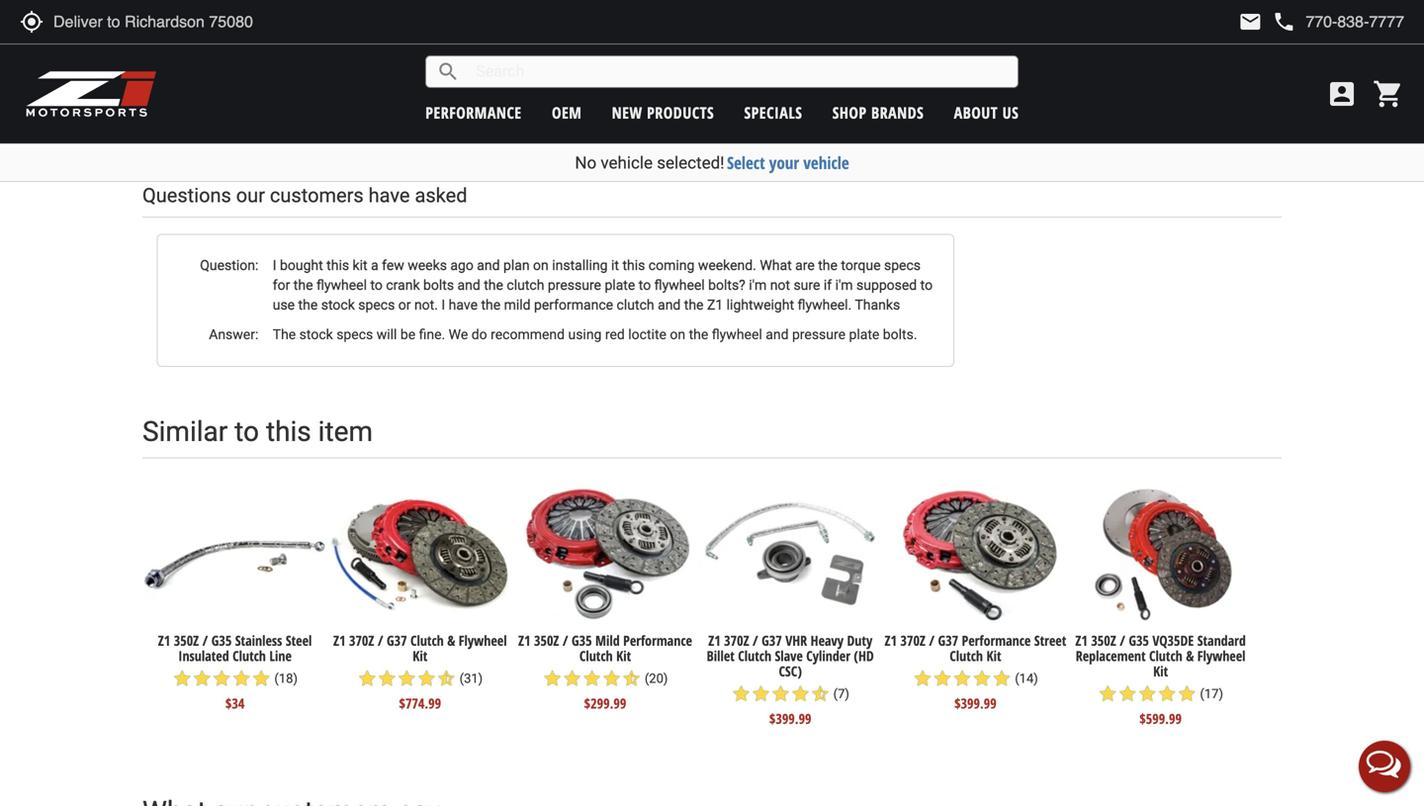 Task type: locate. For each thing, give the bounding box(es) containing it.
350z right street
[[1092, 631, 1117, 650]]

1 horizontal spatial (14)
[[1015, 671, 1039, 686]]

z1 inside z1 350z / g35 stainless steel insulated clutch line star star star star star (18) $34
[[158, 631, 170, 650]]

vq35de for star
[[770, 58, 811, 77]]

clutch left washer
[[1106, 43, 1139, 62]]

billet
[[707, 647, 735, 665]]

clutch inside z1 350z / g35 stainless steel insulated clutch line star star star star star (18) $34
[[233, 647, 266, 665]]

0 vertical spatial stock
[[321, 297, 355, 313]]

/ inside z1 350z / g35 vq35de standard replacement clutch & flywheel kit star star star star star (17) $599.99
[[1120, 631, 1126, 650]]

0 horizontal spatial (14)
[[460, 83, 483, 98]]

oem inside oem vq manual transmission flywheel bolt star star star star star (8) $3.49
[[524, 43, 549, 62]]

z1 for z1 370z / g37 vhr heavy duty billet clutch slave cylinder (hd csc) star star star star star_half (7) $399.99
[[709, 631, 721, 650]]

1 370z from the left
[[349, 631, 374, 650]]

us
[[1003, 102, 1019, 123]]

oem inside 'oem clutch slave cylinder vq35de star star star star star (19) $56.70'
[[720, 43, 745, 62]]

(14) down street
[[1015, 671, 1039, 686]]

2 vertical spatial specs
[[337, 327, 373, 343]]

& inside z1 370z / g37 clutch & flywheel kit star star star star star_half (31) $774.99
[[447, 631, 455, 650]]

oem left "$3.49"
[[552, 102, 582, 123]]

1 horizontal spatial pressure
[[1143, 43, 1189, 62]]

2 horizontal spatial flywheel
[[1198, 647, 1246, 665]]

1 horizontal spatial 350z
[[534, 631, 559, 650]]

rear
[[179, 43, 203, 62]]

steel
[[286, 631, 312, 650]]

350z left stainless
[[174, 631, 199, 650]]

selected!
[[657, 153, 725, 173]]

supposed
[[857, 277, 917, 294]]

350z for star
[[534, 631, 559, 650]]

2 370z from the left
[[724, 631, 750, 650]]

z1 350z / g35 vq35de standard replacement clutch & flywheel kit star star star star star (17) $599.99
[[1076, 631, 1246, 728]]

stock right the
[[299, 327, 333, 343]]

2 horizontal spatial 350z
[[1092, 631, 1117, 650]]

seal
[[238, 43, 259, 62]]

csc)
[[779, 662, 802, 681]]

1 horizontal spatial &
[[447, 631, 455, 650]]

0 horizontal spatial plate
[[1007, 43, 1034, 62]]

i up for
[[273, 257, 277, 274]]

star_half inside z1 350z / g35 mild performance clutch kit star star star star star_half (20) $299.99
[[622, 669, 642, 689]]

z1 inside "z1 370z / g37 performance street clutch kit star star star star star (14) $399.99"
[[885, 631, 897, 650]]

phone
[[1273, 10, 1296, 34]]

kit for z1 350z / g35 mild performance clutch kit star star star star star_half (20) $299.99
[[616, 647, 631, 665]]

cylinder inside z1 370z / g37 vhr heavy duty billet clutch slave cylinder (hd csc) star star star star star_half (7) $399.99
[[807, 647, 851, 665]]

1 horizontal spatial i
[[442, 297, 445, 313]]

kit for z1 370z / g37 clutch & flywheel kit star star star star star_half (31) $774.99
[[413, 647, 428, 665]]

1 horizontal spatial performance
[[534, 297, 614, 313]]

have left asked
[[369, 184, 410, 207]]

pressure down "installing"
[[548, 277, 602, 294]]

the left mild
[[481, 297, 501, 313]]

stock down kit
[[321, 297, 355, 313]]

i'm right if
[[836, 277, 853, 294]]

0 horizontal spatial performance
[[623, 631, 693, 650]]

specs left will
[[337, 327, 373, 343]]

vehicle right your
[[804, 151, 850, 174]]

1 vertical spatial pressure
[[792, 327, 846, 343]]

g35
[[211, 631, 232, 650], [572, 631, 592, 650], [1129, 631, 1150, 650]]

i'm up lightweight
[[749, 277, 767, 294]]

1 horizontal spatial 370z
[[724, 631, 750, 650]]

370z for $399.99
[[901, 631, 926, 650]]

g35 left mild
[[572, 631, 592, 650]]

kit up the $774.99
[[413, 647, 428, 665]]

have
[[369, 184, 410, 207], [449, 297, 478, 313]]

plate for oem clutch pressure plate bolt
[[1007, 43, 1034, 62]]

1 horizontal spatial performance
[[962, 631, 1031, 650]]

z1 left mild
[[518, 631, 531, 650]]

0 vertical spatial slave
[[786, 43, 814, 62]]

clutch inside z1 370z / g37 vhr heavy duty billet clutch slave cylinder (hd csc) star star star star star_half (7) $399.99
[[738, 647, 772, 665]]

1 horizontal spatial this
[[327, 257, 349, 274]]

1 horizontal spatial clutch
[[617, 297, 655, 313]]

performance up using at the left of the page
[[534, 297, 614, 313]]

0 horizontal spatial clutch
[[507, 277, 545, 294]]

on right loctite
[[670, 327, 686, 343]]

and down ago
[[458, 277, 481, 294]]

g37 for star
[[938, 631, 959, 650]]

(14)
[[460, 83, 483, 98], [1015, 671, 1039, 686]]

350z left mild
[[534, 631, 559, 650]]

cylinder inside 'oem clutch slave cylinder vq35de star star star star star (19) $56.70'
[[817, 43, 861, 62]]

questions our customers have asked
[[142, 184, 467, 207]]

0 horizontal spatial plate
[[605, 277, 635, 294]]

1 vertical spatial on
[[670, 327, 686, 343]]

we
[[449, 327, 468, 343]]

plate
[[605, 277, 635, 294], [849, 327, 880, 343]]

2 horizontal spatial star_half
[[811, 684, 831, 704]]

2 pressure from the left
[[1143, 43, 1189, 62]]

370z right steel
[[349, 631, 374, 650]]

plate up us
[[1007, 43, 1034, 62]]

g35 up $599.99
[[1129, 631, 1150, 650]]

3 g35 from the left
[[1129, 631, 1150, 650]]

performance left street
[[962, 631, 1031, 650]]

370z left vhr
[[724, 631, 750, 650]]

vehicle right "no"
[[601, 153, 653, 173]]

z1 370z / g37 clutch & flywheel kit star star star star star_half (31) $774.99
[[333, 631, 507, 713]]

1 350z from the left
[[174, 631, 199, 650]]

vq
[[553, 43, 568, 62]]

pressure for oem clutch pressure plate bolt washer
[[1143, 43, 1189, 62]]

/ for z1 370z / g37 clutch & flywheel kit star star star star star_half (31) $774.99
[[378, 631, 383, 650]]

(hd
[[854, 647, 874, 665]]

1 horizontal spatial $399.99
[[955, 694, 997, 713]]

370z inside "z1 370z / g37 performance street clutch kit star star star star star (14) $399.99"
[[901, 631, 926, 650]]

/ left mild
[[563, 631, 568, 650]]

plate down the it
[[605, 277, 635, 294]]

or
[[398, 297, 411, 313]]

our
[[236, 184, 265, 207]]

to right supposed
[[921, 277, 933, 294]]

account_box
[[1327, 78, 1358, 110]]

0 horizontal spatial pressure
[[958, 43, 1004, 62]]

z1 inside z1 350z / g35 mild performance clutch kit star star star star star_half (20) $299.99
[[518, 631, 531, 650]]

star_half left (7)
[[811, 684, 831, 704]]

350z inside z1 350z / g35 stainless steel insulated clutch line star star star star star (18) $34
[[174, 631, 199, 650]]

coming
[[649, 257, 695, 274]]

3 350z from the left
[[1092, 631, 1117, 650]]

use
[[273, 297, 295, 313]]

0 vertical spatial cylinder
[[817, 43, 861, 62]]

performance up (20)
[[623, 631, 693, 650]]

2 horizontal spatial bolt
[[1223, 43, 1245, 62]]

/ inside z1 370z / g37 clutch & flywheel kit star star star star star_half (31) $774.99
[[378, 631, 383, 650]]

2 i'm from the left
[[836, 277, 853, 294]]

z1 370z / g37 vhr heavy duty billet clutch slave cylinder (hd csc) star star star star star_half (7) $399.99
[[707, 631, 874, 728]]

/ for z1 370z / g37 vhr heavy duty billet clutch slave cylinder (hd csc) star star star star star_half (7) $399.99
[[753, 631, 759, 650]]

1 horizontal spatial plate
[[1192, 43, 1220, 62]]

0 vertical spatial have
[[369, 184, 410, 207]]

0 horizontal spatial g35
[[211, 631, 232, 650]]

350z inside z1 350z / g35 mild performance clutch kit star star star star star_half (20) $299.99
[[534, 631, 559, 650]]

1 pressure from the left
[[958, 43, 1004, 62]]

0 horizontal spatial $399.99
[[770, 709, 812, 728]]

kit inside "z1 370z / g37 performance street clutch kit star star star star star (14) $399.99"
[[987, 647, 1002, 665]]

1 vertical spatial have
[[449, 297, 478, 313]]

(14) inside "z1 370z / g37 performance street clutch kit star star star star star (14) $399.99"
[[1015, 671, 1039, 686]]

g37
[[387, 631, 407, 650], [762, 631, 782, 650], [938, 631, 959, 650]]

fork
[[477, 43, 501, 62]]

about
[[954, 102, 998, 123]]

g37 for csc)
[[762, 631, 782, 650]]

oem left washer
[[1078, 43, 1103, 62]]

2 g37 from the left
[[762, 631, 782, 650]]

clutch right replacement
[[1150, 647, 1183, 665]]

clutch up mild
[[507, 277, 545, 294]]

0 horizontal spatial 350z
[[174, 631, 199, 650]]

oem clutch pressure plate bolt
[[892, 43, 1059, 62]]

vq35de inside oem rear main seal & retainer vq35de
[[214, 58, 256, 77]]

vq35de inside 'oem clutch slave cylinder vq35de star star star star star (19) $56.70'
[[770, 58, 811, 77]]

g37 inside z1 370z / g37 clutch & flywheel kit star star star star star_half (31) $774.99
[[387, 631, 407, 650]]

0 vertical spatial pressure
[[548, 277, 602, 294]]

i right not.
[[442, 297, 445, 313]]

0 horizontal spatial star_half
[[437, 669, 457, 689]]

oem vq manual transmission flywheel bolt star star star star star (8) $3.49
[[524, 43, 687, 124]]

5 / from the left
[[929, 631, 935, 650]]

g35 left stainless
[[211, 631, 232, 650]]

kit right assembly
[[440, 58, 455, 77]]

g37 left vhr
[[762, 631, 782, 650]]

flywheel down coming
[[655, 277, 705, 294]]

2 plate from the left
[[1192, 43, 1220, 62]]

have inside i bought this kit a few weeks ago and plan on installing it this coming weekend. what are the torque specs for the flywheel to crank bolts and the clutch pressure plate to flywheel bolts? i'm not sure if i'm supposed to use the stock specs or not. i have the mild performance clutch and the z1 lightweight flywheel. thanks
[[449, 297, 478, 313]]

2 350z from the left
[[534, 631, 559, 650]]

/ inside z1 350z / g35 mild performance clutch kit star star star star star_half (20) $299.99
[[563, 631, 568, 650]]

/ right the (hd
[[929, 631, 935, 650]]

questions
[[142, 184, 231, 207]]

0 horizontal spatial on
[[533, 257, 549, 274]]

z1 right the (hd
[[885, 631, 897, 650]]

& inside z1 350z / g35 vq35de standard replacement clutch & flywheel kit star star star star star (17) $599.99
[[1186, 647, 1195, 665]]

370z inside z1 370z / g37 clutch & flywheel kit star star star star star_half (31) $774.99
[[349, 631, 374, 650]]

vq35de inside z1 350z / g35 vq35de standard replacement clutch & flywheel kit star star star star star (17) $599.99
[[1153, 631, 1194, 650]]

thanks
[[855, 297, 901, 313]]

0 horizontal spatial pressure
[[548, 277, 602, 294]]

bolts
[[423, 277, 454, 294]]

1 vertical spatial slave
[[775, 647, 803, 665]]

flywheel.
[[798, 297, 852, 313]]

plate down thanks
[[849, 327, 880, 343]]

4 / from the left
[[753, 631, 759, 650]]

replacement
[[1076, 647, 1146, 665]]

1 / from the left
[[202, 631, 208, 650]]

3 / from the left
[[563, 631, 568, 650]]

flywheel
[[317, 277, 367, 294], [655, 277, 705, 294], [712, 327, 763, 343]]

0 horizontal spatial flywheel
[[459, 631, 507, 650]]

2 horizontal spatial g35
[[1129, 631, 1150, 650]]

g35 inside z1 350z / g35 mild performance clutch kit star star star star star_half (20) $299.99
[[572, 631, 592, 650]]

lightweight
[[727, 297, 795, 313]]

kit inside z1 370z / g37 clutch & flywheel kit star star star star star_half (31) $774.99
[[413, 647, 428, 665]]

g35 inside z1 350z / g35 stainless steel insulated clutch line star star star star star (18) $34
[[211, 631, 232, 650]]

cylinder left the (hd
[[807, 647, 851, 665]]

1 vertical spatial cylinder
[[807, 647, 851, 665]]

this left item
[[266, 416, 311, 448]]

1 performance from the left
[[623, 631, 693, 650]]

bought
[[280, 257, 323, 274]]

clutch inside 'oem clutch slave cylinder vq35de star star star star star (19) $56.70'
[[749, 43, 782, 62]]

about us
[[954, 102, 1019, 123]]

1 horizontal spatial flywheel
[[569, 58, 617, 77]]

$34
[[225, 694, 245, 713]]

on
[[533, 257, 549, 274], [670, 327, 686, 343]]

oem inside oem clutch pressure plate bolt washer
[[1078, 43, 1103, 62]]

plate inside oem clutch pressure plate bolt washer
[[1192, 43, 1220, 62]]

0 horizontal spatial this
[[266, 416, 311, 448]]

oem up the specials
[[720, 43, 745, 62]]

specs up supposed
[[884, 257, 921, 274]]

(14) up performance "link"
[[460, 83, 483, 98]]

street
[[1035, 631, 1067, 650]]

370z inside z1 370z / g37 vhr heavy duty billet clutch slave cylinder (hd csc) star star star star star_half (7) $399.99
[[724, 631, 750, 650]]

1 horizontal spatial have
[[449, 297, 478, 313]]

/ for z1 370z / g37 performance street clutch kit star star star star star (14) $399.99
[[929, 631, 935, 650]]

1 horizontal spatial pressure
[[792, 327, 846, 343]]

2 horizontal spatial vq35de
[[1153, 631, 1194, 650]]

2 performance from the left
[[962, 631, 1031, 650]]

kit inside z1 350z / g35 mild performance clutch kit star star star star star_half (20) $299.99
[[616, 647, 631, 665]]

z1 left insulated
[[158, 631, 170, 650]]

clutch inside z1 370z / g37 clutch & flywheel kit star star star star star_half (31) $774.99
[[411, 631, 444, 650]]

pressure for oem clutch pressure plate bolt
[[958, 43, 1004, 62]]

1 horizontal spatial g37
[[762, 631, 782, 650]]

2 g35 from the left
[[572, 631, 592, 650]]

1 horizontal spatial i'm
[[836, 277, 853, 294]]

/ right steel
[[378, 631, 383, 650]]

vq35de left standard
[[1153, 631, 1194, 650]]

clutch up brands
[[921, 43, 954, 62]]

upgraded clutch release fork assembly kit star star (14) $64.99
[[340, 43, 501, 124]]

star_half left (20)
[[622, 669, 642, 689]]

(14) inside upgraded clutch release fork assembly kit star star (14) $64.99
[[460, 83, 483, 98]]

assembly
[[386, 58, 437, 77]]

shopping_cart link
[[1368, 78, 1405, 110]]

1 horizontal spatial g35
[[572, 631, 592, 650]]

specs left the or
[[358, 297, 395, 313]]

g35 for star
[[572, 631, 592, 650]]

3 370z from the left
[[901, 631, 926, 650]]

star_half
[[437, 669, 457, 689], [622, 669, 642, 689], [811, 684, 831, 704]]

1 vertical spatial performance
[[534, 297, 614, 313]]

350z inside z1 350z / g35 vq35de standard replacement clutch & flywheel kit star star star star star (17) $599.99
[[1092, 631, 1117, 650]]

2 horizontal spatial this
[[623, 257, 645, 274]]

pressure down flywheel.
[[792, 327, 846, 343]]

1 horizontal spatial vq35de
[[770, 58, 811, 77]]

clutch
[[396, 43, 429, 62], [749, 43, 782, 62], [921, 43, 954, 62], [1106, 43, 1139, 62], [411, 631, 444, 650], [233, 647, 266, 665], [580, 647, 613, 665], [738, 647, 772, 665], [950, 647, 983, 665], [1150, 647, 1183, 665]]

1 vertical spatial (14)
[[1015, 671, 1039, 686]]

3 g37 from the left
[[938, 631, 959, 650]]

0 horizontal spatial &
[[263, 43, 271, 62]]

0 horizontal spatial bolt
[[620, 58, 642, 77]]

0 horizontal spatial 370z
[[349, 631, 374, 650]]

crank
[[386, 277, 420, 294]]

/ right street
[[1120, 631, 1126, 650]]

my_location
[[20, 10, 44, 34]]

1 g37 from the left
[[387, 631, 407, 650]]

2 horizontal spatial g37
[[938, 631, 959, 650]]

plate right washer
[[1192, 43, 1220, 62]]

fine.
[[419, 327, 445, 343]]

z1 right steel
[[333, 631, 346, 650]]

flywheel down lightweight
[[712, 327, 763, 343]]

pressure inside oem clutch pressure plate bolt washer
[[1143, 43, 1189, 62]]

star_half inside z1 370z / g37 clutch & flywheel kit star star star star star_half (31) $774.99
[[437, 669, 457, 689]]

0 horizontal spatial have
[[369, 184, 410, 207]]

kit up $599.99
[[1154, 662, 1169, 681]]

oem left vq
[[524, 43, 549, 62]]

2 horizontal spatial &
[[1186, 647, 1195, 665]]

clutch
[[507, 277, 545, 294], [617, 297, 655, 313]]

have up we
[[449, 297, 478, 313]]

(8)
[[649, 83, 665, 98]]

weeks
[[408, 257, 447, 274]]

g35 inside z1 350z / g35 vq35de standard replacement clutch & flywheel kit star star star star star (17) $599.99
[[1129, 631, 1150, 650]]

cylinder up (19)
[[817, 43, 861, 62]]

0 horizontal spatial g37
[[387, 631, 407, 650]]

star_half for z1 370z / g37 clutch & flywheel kit star star star star star_half (31) $774.99
[[437, 669, 457, 689]]

this
[[327, 257, 349, 274], [623, 257, 645, 274], [266, 416, 311, 448]]

oem up brands
[[892, 43, 917, 62]]

z1 for z1 350z / g35 mild performance clutch kit star star star star star_half (20) $299.99
[[518, 631, 531, 650]]

flywheel up (17)
[[1198, 647, 1246, 665]]

/ inside z1 350z / g35 stainless steel insulated clutch line star star star star star (18) $34
[[202, 631, 208, 650]]

6 / from the left
[[1120, 631, 1126, 650]]

1 g35 from the left
[[211, 631, 232, 650]]

oem inside oem rear main seal & retainer vq35de
[[150, 43, 175, 62]]

z1 for z1 370z / g37 clutch & flywheel kit star star star star star_half (31) $774.99
[[333, 631, 346, 650]]

vehicle
[[804, 151, 850, 174], [601, 153, 653, 173]]

this right the it
[[623, 257, 645, 274]]

0 vertical spatial i
[[273, 257, 277, 274]]

2 / from the left
[[378, 631, 383, 650]]

clutch inside upgraded clutch release fork assembly kit star star (14) $64.99
[[396, 43, 429, 62]]

flywheel inside oem vq manual transmission flywheel bolt star star star star star (8) $3.49
[[569, 58, 617, 77]]

0 vertical spatial plate
[[605, 277, 635, 294]]

vq35de up $56.70
[[770, 58, 811, 77]]

item
[[318, 416, 373, 448]]

1 vertical spatial clutch
[[617, 297, 655, 313]]

z1 right street
[[1076, 631, 1088, 650]]

0 horizontal spatial vehicle
[[601, 153, 653, 173]]

slave left the heavy
[[775, 647, 803, 665]]

i
[[273, 257, 277, 274], [442, 297, 445, 313]]

clutch up loctite
[[617, 297, 655, 313]]

vehicle inside the no vehicle selected! select your vehicle
[[601, 153, 653, 173]]

g35 for &
[[1129, 631, 1150, 650]]

clutch inside z1 350z / g35 mild performance clutch kit star star star star star_half (20) $299.99
[[580, 647, 613, 665]]

1 horizontal spatial plate
[[849, 327, 880, 343]]

kit
[[440, 58, 455, 77], [413, 647, 428, 665], [616, 647, 631, 665], [987, 647, 1002, 665], [1154, 662, 1169, 681]]

0 horizontal spatial vq35de
[[214, 58, 256, 77]]

0 vertical spatial on
[[533, 257, 549, 274]]

transmission
[[616, 43, 687, 62]]

bolt
[[1038, 43, 1059, 62], [1223, 43, 1245, 62], [620, 58, 642, 77]]

clutch left release
[[396, 43, 429, 62]]

& inside oem rear main seal & retainer vq35de
[[263, 43, 271, 62]]

clutch left street
[[950, 647, 983, 665]]

star_half left (31) at the left of page
[[437, 669, 457, 689]]

clutch up $299.99
[[580, 647, 613, 665]]

/ for z1 350z / g35 stainless steel insulated clutch line star star star star star (18) $34
[[202, 631, 208, 650]]

clutch left line
[[233, 647, 266, 665]]

g37 inside z1 370z / g37 vhr heavy duty billet clutch slave cylinder (hd csc) star star star star star_half (7) $399.99
[[762, 631, 782, 650]]

z1 left vhr
[[709, 631, 721, 650]]

/ inside z1 370z / g37 vhr heavy duty billet clutch slave cylinder (hd csc) star star star star star_half (7) $399.99
[[753, 631, 759, 650]]

(7)
[[834, 687, 850, 701]]

0 vertical spatial (14)
[[460, 83, 483, 98]]

1 horizontal spatial bolt
[[1038, 43, 1059, 62]]

z1 350z / g35 mild performance clutch kit star star star star star_half (20) $299.99
[[518, 631, 693, 713]]

standard
[[1198, 631, 1246, 650]]

2 horizontal spatial 370z
[[901, 631, 926, 650]]

/ left stainless
[[202, 631, 208, 650]]

g37 up the $774.99
[[387, 631, 407, 650]]

select your vehicle link
[[727, 151, 850, 174]]

&
[[263, 43, 271, 62], [447, 631, 455, 650], [1186, 647, 1195, 665]]

g37 inside "z1 370z / g37 performance street clutch kit star star star star star (14) $399.99"
[[938, 631, 959, 650]]

g37 right the (hd
[[938, 631, 959, 650]]

0 vertical spatial performance
[[426, 102, 522, 123]]

$399.99 inside z1 370z / g37 vhr heavy duty billet clutch slave cylinder (hd csc) star star star star star_half (7) $399.99
[[770, 709, 812, 728]]

the down coming
[[684, 297, 704, 313]]

performance down "search"
[[426, 102, 522, 123]]

shop brands
[[833, 102, 924, 123]]

z1 down bolts?
[[707, 297, 723, 313]]

z1 inside z1 370z / g37 clutch & flywheel kit star star star star star_half (31) $774.99
[[333, 631, 346, 650]]

kit up $299.99
[[616, 647, 631, 665]]

shopping_cart
[[1373, 78, 1405, 110]]

bolt inside oem clutch pressure plate bolt washer
[[1223, 43, 1245, 62]]

kit left street
[[987, 647, 1002, 665]]

0 horizontal spatial i'm
[[749, 277, 767, 294]]

1 horizontal spatial star_half
[[622, 669, 642, 689]]

mail
[[1239, 10, 1263, 34]]

new products
[[612, 102, 714, 123]]

clutch up the specials
[[749, 43, 782, 62]]

350z for &
[[1092, 631, 1117, 650]]

z1 inside z1 370z / g37 vhr heavy duty billet clutch slave cylinder (hd csc) star star star star star_half (7) $399.99
[[709, 631, 721, 650]]

the down bought
[[294, 277, 313, 294]]

z1 inside z1 350z / g35 vq35de standard replacement clutch & flywheel kit star star star star star (17) $599.99
[[1076, 631, 1088, 650]]

performance inside i bought this kit a few weeks ago and plan on installing it this coming weekend. what are the torque specs for the flywheel to crank bolts and the clutch pressure plate to flywheel bolts? i'm not sure if i'm supposed to use the stock specs or not. i have the mild performance clutch and the z1 lightweight flywheel. thanks
[[534, 297, 614, 313]]

/ for z1 350z / g35 mild performance clutch kit star star star star star_half (20) $299.99
[[563, 631, 568, 650]]

/ inside "z1 370z / g37 performance street clutch kit star star star star star (14) $399.99"
[[929, 631, 935, 650]]

/ right billet
[[753, 631, 759, 650]]

2 horizontal spatial flywheel
[[712, 327, 763, 343]]

slave inside 'oem clutch slave cylinder vq35de star star star star star (19) $56.70'
[[786, 43, 814, 62]]

1 plate from the left
[[1007, 43, 1034, 62]]

this left kit
[[327, 257, 349, 274]]

kit
[[353, 257, 368, 274]]

flywheel right vq
[[569, 58, 617, 77]]

oem for oem clutch slave cylinder vq35de star star star star star (19) $56.70
[[720, 43, 745, 62]]

to down the "a"
[[370, 277, 383, 294]]



Task type: describe. For each thing, give the bounding box(es) containing it.
vq35de for replacement
[[1153, 631, 1194, 650]]

/ for z1 350z / g35 vq35de standard replacement clutch & flywheel kit star star star star star (17) $599.99
[[1120, 631, 1126, 650]]

red
[[605, 327, 625, 343]]

plate inside i bought this kit a few weeks ago and plan on installing it this coming weekend. what are the torque specs for the flywheel to crank bolts and the clutch pressure plate to flywheel bolts? i'm not sure if i'm supposed to use the stock specs or not. i have the mild performance clutch and the z1 lightweight flywheel. thanks
[[605, 277, 635, 294]]

g37 for star_half
[[387, 631, 407, 650]]

and right ago
[[477, 257, 500, 274]]

stock inside i bought this kit a few weeks ago and plan on installing it this coming weekend. what are the torque specs for the flywheel to crank bolts and the clutch pressure plate to flywheel bolts? i'm not sure if i'm supposed to use the stock specs or not. i have the mild performance clutch and the z1 lightweight flywheel. thanks
[[321, 297, 355, 313]]

no vehicle selected! select your vehicle
[[575, 151, 850, 174]]

this for item
[[266, 416, 311, 448]]

oem for oem rear main seal & retainer vq35de
[[150, 43, 175, 62]]

Search search field
[[460, 56, 1018, 87]]

release
[[432, 43, 473, 62]]

0 horizontal spatial performance
[[426, 102, 522, 123]]

installing
[[552, 257, 608, 274]]

recommend
[[491, 327, 565, 343]]

1 horizontal spatial vehicle
[[804, 151, 850, 174]]

1 horizontal spatial on
[[670, 327, 686, 343]]

not.
[[414, 297, 438, 313]]

to down coming
[[639, 277, 651, 294]]

kit inside z1 350z / g35 vq35de standard replacement clutch & flywheel kit star star star star star (17) $599.99
[[1154, 662, 1169, 681]]

are
[[796, 257, 815, 274]]

account_box link
[[1322, 78, 1363, 110]]

your
[[770, 151, 800, 174]]

0 vertical spatial specs
[[884, 257, 921, 274]]

0 vertical spatial clutch
[[507, 277, 545, 294]]

if
[[824, 277, 832, 294]]

phone link
[[1273, 10, 1405, 34]]

0 horizontal spatial i
[[273, 257, 277, 274]]

vhr
[[786, 631, 808, 650]]

$399.99 inside "z1 370z / g37 performance street clutch kit star star star star star (14) $399.99"
[[955, 694, 997, 713]]

slave inside z1 370z / g37 vhr heavy duty billet clutch slave cylinder (hd csc) star star star star star_half (7) $399.99
[[775, 647, 803, 665]]

star_half for z1 350z / g35 mild performance clutch kit star star star star star_half (20) $299.99
[[622, 669, 642, 689]]

z1 370z / g37 performance street clutch kit star star star star star (14) $399.99
[[885, 631, 1067, 713]]

1 horizontal spatial flywheel
[[655, 277, 705, 294]]

$3.49
[[591, 106, 620, 124]]

1 i'm from the left
[[749, 277, 767, 294]]

and down lightweight
[[766, 327, 789, 343]]

370z for star
[[724, 631, 750, 650]]

the
[[273, 327, 296, 343]]

g35 for line
[[211, 631, 232, 650]]

main
[[206, 43, 234, 62]]

on inside i bought this kit a few weeks ago and plan on installing it this coming weekend. what are the torque specs for the flywheel to crank bolts and the clutch pressure plate to flywheel bolts? i'm not sure if i'm supposed to use the stock specs or not. i have the mild performance clutch and the z1 lightweight flywheel. thanks
[[533, 257, 549, 274]]

$774.99
[[399, 694, 441, 713]]

star_half inside z1 370z / g37 vhr heavy duty billet clutch slave cylinder (hd csc) star star star star star_half (7) $399.99
[[811, 684, 831, 704]]

plate for oem clutch pressure plate bolt washer
[[1192, 43, 1220, 62]]

z1 motorsports logo image
[[25, 69, 158, 119]]

oem for oem vq manual transmission flywheel bolt star star star star star (8) $3.49
[[524, 43, 549, 62]]

the up do
[[484, 277, 504, 294]]

similar to this item
[[142, 416, 373, 448]]

1 vertical spatial stock
[[299, 327, 333, 343]]

oem rear main seal & retainer vq35de
[[150, 43, 320, 77]]

z1 for z1 350z / g35 vq35de standard replacement clutch & flywheel kit star star star star star (17) $599.99
[[1076, 631, 1088, 650]]

using
[[568, 327, 602, 343]]

(20)
[[645, 671, 668, 686]]

be
[[401, 327, 416, 343]]

the right loctite
[[689, 327, 709, 343]]

i bought this kit a few weeks ago and plan on installing it this coming weekend. what are the torque specs for the flywheel to crank bolts and the clutch pressure plate to flywheel bolts? i'm not sure if i'm supposed to use the stock specs or not. i have the mild performance clutch and the z1 lightweight flywheel. thanks
[[273, 257, 933, 313]]

flywheel inside z1 350z / g35 vq35de standard replacement clutch & flywheel kit star star star star star (17) $599.99
[[1198, 647, 1246, 665]]

torque
[[841, 257, 881, 274]]

the up if
[[818, 257, 838, 274]]

about us link
[[954, 102, 1019, 123]]

oem for oem clutch pressure plate bolt
[[892, 43, 917, 62]]

sure
[[794, 277, 821, 294]]

z1 for z1 350z / g35 stainless steel insulated clutch line star star star star star (18) $34
[[158, 631, 170, 650]]

upgraded
[[340, 43, 392, 62]]

loctite
[[629, 327, 667, 343]]

$299.99
[[584, 694, 627, 713]]

performance link
[[426, 102, 522, 123]]

(19)
[[830, 83, 853, 98]]

line
[[269, 647, 292, 665]]

bolts.
[[883, 327, 918, 343]]

1 vertical spatial specs
[[358, 297, 395, 313]]

kit for z1 370z / g37 performance street clutch kit star star star star star (14) $399.99
[[987, 647, 1002, 665]]

the stock specs will be fine.  we do recommend using red loctite on the flywheel and pressure plate bolts.
[[273, 327, 918, 343]]

asked
[[415, 184, 467, 207]]

oem for oem
[[552, 102, 582, 123]]

0 horizontal spatial flywheel
[[317, 277, 367, 294]]

z1 inside i bought this kit a few weeks ago and plan on installing it this coming weekend. what are the torque specs for the flywheel to crank bolts and the clutch pressure plate to flywheel bolts? i'm not sure if i'm supposed to use the stock specs or not. i have the mild performance clutch and the z1 lightweight flywheel. thanks
[[707, 297, 723, 313]]

and up loctite
[[658, 297, 681, 313]]

flywheel inside z1 370z / g37 clutch & flywheel kit star star star star star_half (31) $774.99
[[459, 631, 507, 650]]

1 vertical spatial i
[[442, 297, 445, 313]]

bolt for oem clutch pressure plate bolt
[[1038, 43, 1059, 62]]

heavy
[[811, 631, 844, 650]]

oem clutch slave cylinder vq35de star star star star star (19) $56.70
[[720, 43, 861, 124]]

no
[[575, 153, 597, 173]]

this for kit
[[327, 257, 349, 274]]

to right similar at the bottom left of the page
[[235, 416, 259, 448]]

bolt for oem clutch pressure plate bolt washer
[[1223, 43, 1245, 62]]

will
[[377, 327, 397, 343]]

oem link
[[552, 102, 582, 123]]

specials
[[745, 102, 803, 123]]

shop brands link
[[833, 102, 924, 123]]

mild
[[504, 297, 531, 313]]

(18)
[[274, 671, 298, 686]]

z1 350z / g35 stainless steel insulated clutch line star star star star star (18) $34
[[158, 631, 312, 713]]

select
[[727, 151, 765, 174]]

clutch inside "z1 370z / g37 performance street clutch kit star star star star star (14) $399.99"
[[950, 647, 983, 665]]

shop
[[833, 102, 867, 123]]

few
[[382, 257, 404, 274]]

not
[[770, 277, 791, 294]]

the right use
[[298, 297, 318, 313]]

bolt inside oem vq manual transmission flywheel bolt star star star star star (8) $3.49
[[620, 58, 642, 77]]

oem for oem clutch pressure plate bolt washer
[[1078, 43, 1103, 62]]

customers
[[270, 184, 364, 207]]

kit inside upgraded clutch release fork assembly kit star star (14) $64.99
[[440, 58, 455, 77]]

370z for $774.99
[[349, 631, 374, 650]]

performance inside "z1 370z / g37 performance street clutch kit star star star star star (14) $399.99"
[[962, 631, 1031, 650]]

350z for line
[[174, 631, 199, 650]]

a
[[371, 257, 379, 274]]

$599.99
[[1140, 709, 1182, 728]]

ago
[[451, 257, 474, 274]]

mild
[[596, 631, 620, 650]]

specials link
[[745, 102, 803, 123]]

search
[[437, 60, 460, 84]]

products
[[647, 102, 714, 123]]

z1 for z1 370z / g37 performance street clutch kit star star star star star (14) $399.99
[[885, 631, 897, 650]]

clutch inside oem clutch pressure plate bolt washer
[[1106, 43, 1139, 62]]

oem clutch pressure plate bolt washer
[[1078, 43, 1245, 77]]

clutch inside z1 350z / g35 vq35de standard replacement clutch & flywheel kit star star star star star (17) $599.99
[[1150, 647, 1183, 665]]

performance inside z1 350z / g35 mild performance clutch kit star star star star star_half (20) $299.99
[[623, 631, 693, 650]]

1 vertical spatial plate
[[849, 327, 880, 343]]

it
[[611, 257, 619, 274]]

for
[[273, 277, 290, 294]]

brands
[[872, 102, 924, 123]]

$64.99
[[402, 106, 438, 124]]

pressure inside i bought this kit a few weeks ago and plan on installing it this coming weekend. what are the torque specs for the flywheel to crank bolts and the clutch pressure plate to flywheel bolts? i'm not sure if i'm supposed to use the stock specs or not. i have the mild performance clutch and the z1 lightweight flywheel. thanks
[[548, 277, 602, 294]]



Task type: vqa. For each thing, say whether or not it's contained in the screenshot.


